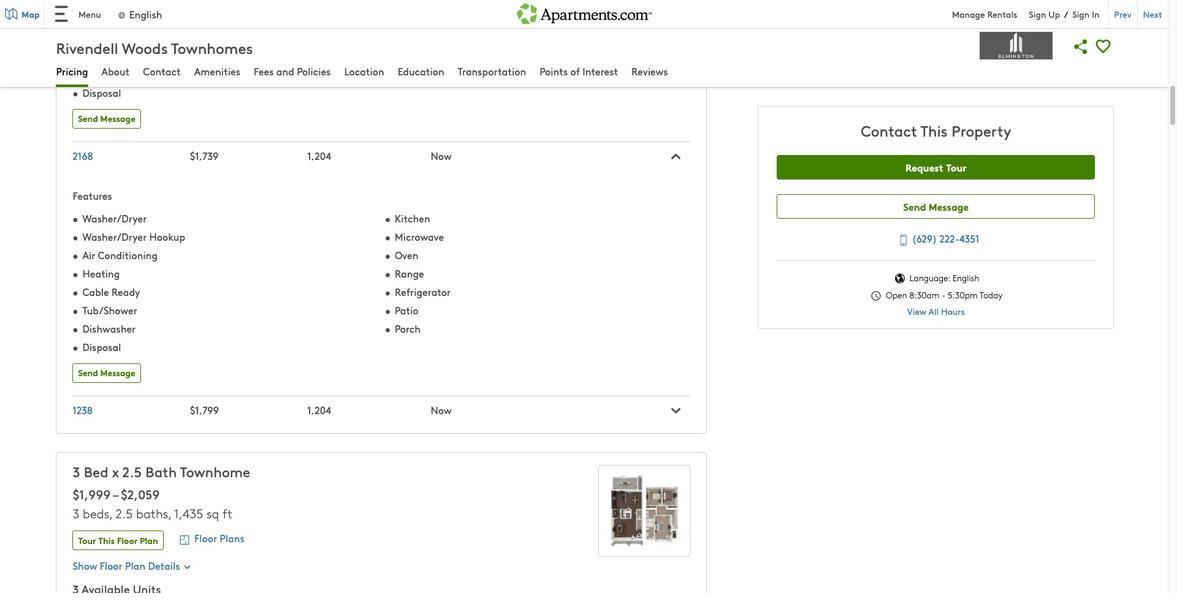 Task type: vqa. For each thing, say whether or not it's contained in the screenshot.
Dishwasher to the bottom
yes



Task type: describe. For each thing, give the bounding box(es) containing it.
floor up show floor plan details
[[117, 535, 138, 547]]

conditioning
[[98, 248, 158, 262]]

sq
[[207, 505, 219, 522]]

language: english
[[908, 272, 980, 284]]

and
[[276, 64, 294, 78]]

porch inside kitchen microwave oven range refrigerator patio porch
[[395, 322, 421, 335]]

request tour
[[906, 160, 967, 174]]

heating cable ready tub/shower dishwasher disposal
[[82, 12, 140, 99]]

now for $1,739
[[431, 149, 452, 163]]

tub/shower inside heating cable ready tub/shower dishwasher disposal
[[82, 49, 137, 62]]

dishwasher inside heating cable ready tub/shower dishwasher disposal
[[82, 67, 136, 81]]

apartments.com logo image
[[517, 0, 652, 24]]

view all hours
[[907, 306, 965, 318]]

1 , from the left
[[109, 505, 113, 522]]

now for $1,799
[[431, 404, 452, 417]]

rentals
[[988, 8, 1018, 20]]

up
[[1049, 8, 1060, 20]]

5:30pm
[[948, 289, 978, 301]]

disposal inside washer/dryer washer/dryer hookup air conditioning heating cable ready tub/shower dishwasher disposal
[[82, 340, 121, 354]]

manage rentals sign up / sign in
[[952, 8, 1100, 20]]

$1,999
[[73, 486, 111, 504]]

points of interest
[[540, 64, 618, 78]]

baths
[[136, 505, 168, 522]]

about
[[102, 64, 130, 78]]

send message for features
[[78, 366, 135, 379]]

washer/dryer washer/dryer hookup air conditioning heating cable ready tub/shower dishwasher disposal
[[82, 211, 185, 354]]

1,204 for $1,799
[[307, 404, 331, 417]]

contact this property
[[861, 120, 1012, 140]]

kitchen
[[395, 211, 430, 225]]

2 washer/dryer from the top
[[82, 230, 147, 243]]

amenities
[[194, 64, 240, 78]]

all
[[929, 306, 939, 318]]

beds
[[83, 505, 109, 522]]

prev
[[1115, 8, 1132, 20]]

plans
[[220, 532, 245, 545]]

message for heating
[[100, 112, 135, 124]]

transportation
[[458, 64, 526, 78]]

hours
[[941, 306, 965, 318]]

1 washer/dryer from the top
[[82, 211, 147, 225]]

pricing
[[56, 64, 88, 78]]

kitchen microwave oven range refrigerator patio porch
[[395, 211, 451, 335]]

(629) 222-4351
[[912, 232, 980, 245]]

cable inside heating cable ready tub/shower dishwasher disposal
[[82, 30, 109, 44]]

(629)
[[912, 232, 937, 245]]

property
[[952, 120, 1012, 140]]

air
[[82, 248, 95, 262]]

2 sign from the left
[[1073, 8, 1090, 20]]

about button
[[102, 64, 130, 80]]

prev link
[[1108, 0, 1137, 29]]

send for features
[[78, 366, 98, 379]]

reviews button
[[632, 64, 668, 80]]

fees and policies
[[254, 64, 331, 78]]

floor down sq
[[194, 532, 217, 545]]

1,204 for $1,739
[[307, 149, 331, 163]]

this for contact
[[921, 120, 948, 140]]

222-
[[940, 232, 960, 245]]

of
[[571, 64, 580, 78]]

location
[[344, 64, 384, 78]]

2168
[[73, 149, 93, 163]]

1238 button
[[73, 404, 93, 417]]

floor plans
[[194, 532, 245, 545]]

fees
[[254, 64, 274, 78]]

reviews
[[632, 64, 668, 78]]

/
[[1065, 8, 1068, 20]]

0 horizontal spatial tour
[[78, 535, 96, 547]]

4351
[[960, 232, 980, 245]]

send message button for features
[[73, 363, 141, 383]]

1 vertical spatial message
[[929, 199, 969, 213]]

2 3 from the top
[[73, 505, 79, 522]]

bed
[[84, 462, 108, 481]]

2 , from the left
[[168, 505, 171, 522]]

education
[[398, 64, 444, 78]]

2168 button
[[73, 149, 93, 163]]

request
[[906, 160, 944, 174]]

map
[[22, 8, 40, 20]]

menu
[[78, 8, 101, 20]]

show floor plan details
[[73, 559, 180, 572]]

in
[[1092, 8, 1100, 20]]

(629) 222-4351 link
[[893, 230, 980, 249]]

today
[[980, 289, 1003, 301]]

1 vertical spatial send message
[[904, 199, 969, 213]]

oven
[[395, 248, 419, 262]]

patio
[[395, 303, 419, 317]]

amenities button
[[194, 64, 240, 80]]

1 porch from the top
[[395, 67, 421, 81]]

1 3 from the top
[[73, 462, 80, 481]]

transportation button
[[458, 64, 526, 80]]

manage
[[952, 8, 985, 20]]

woods
[[122, 37, 168, 57]]

0 vertical spatial 2.5
[[122, 462, 142, 481]]

microwave
[[395, 230, 444, 243]]

tour this floor plan
[[78, 535, 158, 547]]



Task type: locate. For each thing, give the bounding box(es) containing it.
1 vertical spatial plan
[[125, 559, 145, 572]]

0 horizontal spatial ,
[[109, 505, 113, 522]]

points
[[540, 64, 568, 78]]

0 vertical spatial dishwasher
[[82, 67, 136, 81]]

1 vertical spatial range
[[395, 267, 424, 280]]

0 vertical spatial send
[[78, 112, 98, 124]]

0 vertical spatial porch
[[395, 67, 421, 81]]

1 cable from the top
[[82, 30, 109, 44]]

english up woods
[[129, 7, 162, 21]]

english link
[[117, 7, 162, 21]]

1 vertical spatial english
[[953, 272, 980, 284]]

, left the 1,435
[[168, 505, 171, 522]]

sign up link
[[1029, 8, 1060, 20]]

1 vertical spatial this
[[98, 535, 115, 547]]

2 vertical spatial send
[[78, 366, 98, 379]]

contact for contact this property
[[861, 120, 917, 140]]

2 cable from the top
[[82, 285, 109, 298]]

details
[[148, 559, 180, 572]]

8:30am
[[910, 289, 940, 301]]

washer/dryer down features
[[82, 211, 147, 225]]

1 vertical spatial tour
[[78, 535, 96, 547]]

porch
[[395, 67, 421, 81], [395, 322, 421, 335]]

1 vertical spatial send
[[904, 199, 926, 213]]

ready down conditioning
[[112, 285, 140, 298]]

tub/shower
[[82, 49, 137, 62], [82, 303, 137, 317]]

hookup
[[149, 230, 185, 243]]

plan
[[140, 535, 158, 547], [125, 559, 145, 572]]

1 vertical spatial 1,204
[[307, 404, 331, 417]]

tour right "request"
[[946, 160, 967, 174]]

range inside kitchen microwave oven range refrigerator patio porch
[[395, 267, 424, 280]]

share listing image
[[1070, 36, 1092, 58]]

0 vertical spatial now
[[431, 149, 452, 163]]

2 ready from the top
[[112, 285, 140, 298]]

ready down the english link
[[112, 30, 140, 44]]

points of interest button
[[540, 64, 618, 80]]

1 now from the top
[[431, 149, 452, 163]]

1 vertical spatial send message button
[[777, 194, 1095, 219]]

1 sign from the left
[[1029, 8, 1046, 20]]

policies
[[297, 64, 331, 78]]

tub/shower up about
[[82, 49, 137, 62]]

1 ready from the top
[[112, 30, 140, 44]]

townhome
[[180, 462, 250, 481]]

2 disposal from the top
[[82, 340, 121, 354]]

2.5 right x
[[122, 462, 142, 481]]

$2,059
[[121, 486, 160, 504]]

1 vertical spatial washer/dryer
[[82, 230, 147, 243]]

sign left in
[[1073, 8, 1090, 20]]

0 horizontal spatial contact
[[143, 64, 181, 78]]

$1,799
[[190, 404, 219, 417]]

2 dishwasher from the top
[[82, 322, 136, 335]]

disposal inside heating cable ready tub/shower dishwasher disposal
[[82, 86, 121, 99]]

1 vertical spatial disposal
[[82, 340, 121, 354]]

heating up rivendell
[[82, 12, 120, 26]]

ready inside washer/dryer washer/dryer hookup air conditioning heating cable ready tub/shower dishwasher disposal
[[112, 285, 140, 298]]

, down $1,999
[[109, 505, 113, 522]]

1 disposal from the top
[[82, 86, 121, 99]]

this up request tour at the top
[[921, 120, 948, 140]]

contact down rivendell woods townhomes
[[143, 64, 181, 78]]

2 range from the top
[[395, 267, 424, 280]]

0 vertical spatial send message
[[78, 112, 135, 124]]

floor down tour this floor plan button
[[100, 559, 122, 572]]

0 vertical spatial ready
[[112, 30, 140, 44]]

2 tub/shower from the top
[[82, 303, 137, 317]]

cable
[[82, 30, 109, 44], [82, 285, 109, 298]]

now
[[431, 149, 452, 163], [431, 404, 452, 417]]

1 vertical spatial 3
[[73, 505, 79, 522]]

floor plans button
[[177, 531, 245, 551]]

open
[[886, 289, 907, 301]]

1 horizontal spatial this
[[921, 120, 948, 140]]

this inside button
[[98, 535, 115, 547]]

heating down air
[[82, 267, 120, 280]]

washer/dryer
[[82, 211, 147, 225], [82, 230, 147, 243]]

ready inside heating cable ready tub/shower dishwasher disposal
[[112, 30, 140, 44]]

2 vertical spatial send message
[[78, 366, 135, 379]]

0 vertical spatial disposal
[[82, 86, 121, 99]]

send up 1238
[[78, 366, 98, 379]]

0 vertical spatial 1,204
[[307, 149, 331, 163]]

plan left 'details'
[[125, 559, 145, 572]]

send message up 2168 dropdown button
[[78, 112, 135, 124]]

disposal
[[82, 86, 121, 99], [82, 340, 121, 354]]

0 horizontal spatial this
[[98, 535, 115, 547]]

3 left beds
[[73, 505, 79, 522]]

2 1,204 from the top
[[307, 404, 331, 417]]

0 vertical spatial message
[[100, 112, 135, 124]]

3 bed x 2.5 bath townhome $1,999 – $2,059 3 beds , 2.5 baths , 1,435 sq ft
[[73, 462, 250, 522]]

send up 2168 dropdown button
[[78, 112, 98, 124]]

1 tub/shower from the top
[[82, 49, 137, 62]]

0 vertical spatial washer/dryer
[[82, 211, 147, 225]]

1 horizontal spatial sign
[[1073, 8, 1090, 20]]

tour
[[946, 160, 967, 174], [78, 535, 96, 547]]

1 vertical spatial heating
[[82, 267, 120, 280]]

0 vertical spatial tub/shower
[[82, 49, 137, 62]]

bath
[[146, 462, 177, 481]]

tour up show
[[78, 535, 96, 547]]

contact
[[143, 64, 181, 78], [861, 120, 917, 140]]

rivendell
[[56, 37, 118, 57]]

1 vertical spatial ready
[[112, 285, 140, 298]]

range down oven
[[395, 267, 424, 280]]

,
[[109, 505, 113, 522], [168, 505, 171, 522]]

ready
[[112, 30, 140, 44], [112, 285, 140, 298]]

1 vertical spatial 2.5
[[116, 505, 133, 522]]

1238
[[73, 404, 93, 417]]

pricing button
[[56, 64, 88, 80]]

features
[[73, 189, 112, 202]]

education button
[[398, 64, 444, 80]]

contact up "request"
[[861, 120, 917, 140]]

1 vertical spatial tub/shower
[[82, 303, 137, 317]]

0 vertical spatial contact
[[143, 64, 181, 78]]

plan down baths
[[140, 535, 158, 547]]

0 vertical spatial english
[[129, 7, 162, 21]]

heating
[[82, 12, 120, 26], [82, 267, 120, 280]]

message
[[100, 112, 135, 124], [929, 199, 969, 213], [100, 366, 135, 379]]

1 horizontal spatial tour
[[946, 160, 967, 174]]

property management company logo image
[[980, 32, 1053, 59]]

view
[[907, 306, 927, 318]]

sign in link
[[1073, 8, 1100, 20]]

contact button
[[143, 64, 181, 80]]

send message button
[[73, 109, 141, 129], [777, 194, 1095, 219], [73, 363, 141, 383]]

this down beds
[[98, 535, 115, 547]]

menu button
[[44, 0, 111, 28]]

1 1,204 from the top
[[307, 149, 331, 163]]

tub/shower down conditioning
[[82, 303, 137, 317]]

send message for heating
[[78, 112, 135, 124]]

heating inside washer/dryer washer/dryer hookup air conditioning heating cable ready tub/shower dishwasher disposal
[[82, 267, 120, 280]]

3 left bed
[[73, 462, 80, 481]]

this
[[921, 120, 948, 140], [98, 535, 115, 547]]

1 dishwasher from the top
[[82, 67, 136, 81]]

2 now from the top
[[431, 404, 452, 417]]

1 heating from the top
[[82, 12, 120, 26]]

plan inside button
[[140, 535, 158, 547]]

dishwasher inside washer/dryer washer/dryer hookup air conditioning heating cable ready tub/shower dishwasher disposal
[[82, 322, 136, 335]]

send up (629)
[[904, 199, 926, 213]]

english
[[129, 7, 162, 21], [953, 272, 980, 284]]

2 vertical spatial send message button
[[73, 363, 141, 383]]

0 vertical spatial cable
[[82, 30, 109, 44]]

1 horizontal spatial ,
[[168, 505, 171, 522]]

range
[[395, 12, 424, 26], [395, 267, 424, 280]]

cable inside washer/dryer washer/dryer hookup air conditioning heating cable ready tub/shower dishwasher disposal
[[82, 285, 109, 298]]

next
[[1143, 8, 1163, 20]]

0 horizontal spatial sign
[[1029, 8, 1046, 20]]

townhomes
[[171, 37, 253, 57]]

refrigerator
[[395, 285, 451, 298]]

request tour button
[[777, 155, 1095, 180]]

$1,739
[[190, 149, 219, 163]]

0 vertical spatial tour
[[946, 160, 967, 174]]

this for tour
[[98, 535, 115, 547]]

rivendell woods townhomes
[[56, 37, 253, 57]]

open 8:30am - 5:30pm today
[[884, 289, 1003, 301]]

0 horizontal spatial english
[[129, 7, 162, 21]]

range up education
[[395, 12, 424, 26]]

interest
[[583, 64, 618, 78]]

1 vertical spatial now
[[431, 404, 452, 417]]

0 vertical spatial heating
[[82, 12, 120, 26]]

1 horizontal spatial contact
[[861, 120, 917, 140]]

ft
[[223, 505, 233, 522]]

location button
[[344, 64, 384, 80]]

2.5 down – at the left of page
[[116, 505, 133, 522]]

floor
[[194, 532, 217, 545], [117, 535, 138, 547], [100, 559, 122, 572]]

2 vertical spatial message
[[100, 366, 135, 379]]

-
[[942, 289, 946, 301]]

map link
[[0, 0, 44, 28]]

send message button up 1238
[[73, 363, 141, 383]]

send message button for heating
[[73, 109, 141, 129]]

0 vertical spatial 3
[[73, 462, 80, 481]]

x
[[112, 462, 119, 481]]

1 vertical spatial contact
[[861, 120, 917, 140]]

2 porch from the top
[[395, 322, 421, 335]]

send message button up 2168 dropdown button
[[73, 109, 141, 129]]

english up 5:30pm
[[953, 272, 980, 284]]

cable down menu
[[82, 30, 109, 44]]

contact for contact button
[[143, 64, 181, 78]]

1 vertical spatial cable
[[82, 285, 109, 298]]

tour this floor plan button
[[73, 531, 164, 550]]

0 vertical spatial plan
[[140, 535, 158, 547]]

next link
[[1137, 0, 1168, 29]]

porch down patio
[[395, 322, 421, 335]]

0 vertical spatial this
[[921, 120, 948, 140]]

sign left up
[[1029, 8, 1046, 20]]

heating inside heating cable ready tub/shower dishwasher disposal
[[82, 12, 120, 26]]

fees and policies button
[[254, 64, 331, 80]]

message for features
[[100, 366, 135, 379]]

cable down air
[[82, 285, 109, 298]]

show
[[73, 559, 97, 572]]

send message button up (629) 222-4351 link
[[777, 194, 1095, 219]]

send message up 1238
[[78, 366, 135, 379]]

0 vertical spatial send message button
[[73, 109, 141, 129]]

0 vertical spatial range
[[395, 12, 424, 26]]

–
[[113, 486, 118, 504]]

1 vertical spatial porch
[[395, 322, 421, 335]]

washer/dryer up conditioning
[[82, 230, 147, 243]]

manage rentals link
[[952, 8, 1029, 20]]

2 heating from the top
[[82, 267, 120, 280]]

1 horizontal spatial english
[[953, 272, 980, 284]]

send for heating
[[78, 112, 98, 124]]

1 range from the top
[[395, 12, 424, 26]]

send message up (629) 222-4351 link
[[904, 199, 969, 213]]

porch right location button
[[395, 67, 421, 81]]

2.5
[[122, 462, 142, 481], [116, 505, 133, 522]]

1 vertical spatial dishwasher
[[82, 322, 136, 335]]

language:
[[910, 272, 950, 284]]

tub/shower inside washer/dryer washer/dryer hookup air conditioning heating cable ready tub/shower dishwasher disposal
[[82, 303, 137, 317]]



